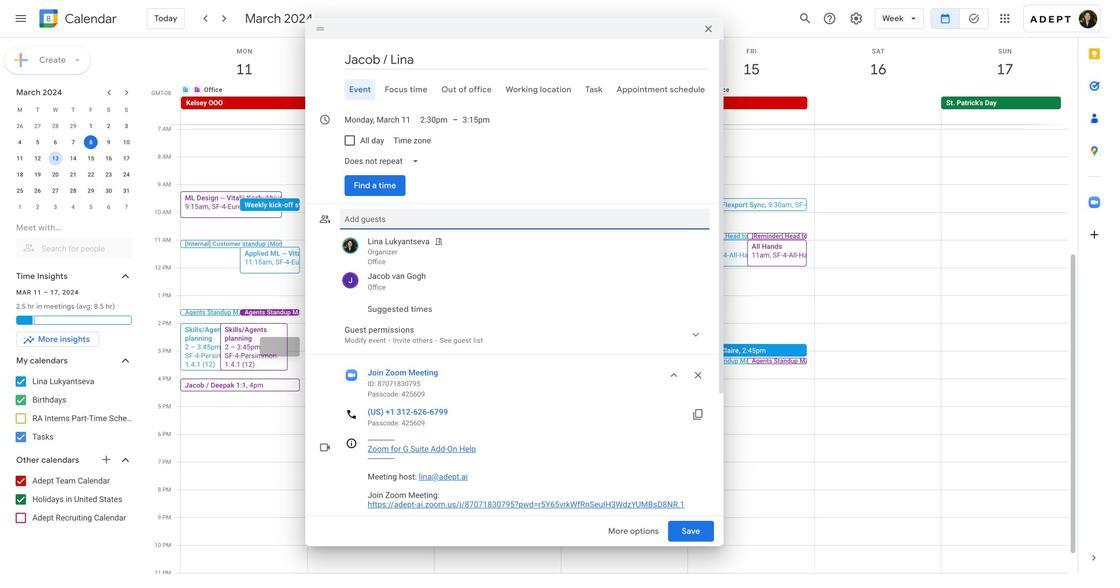 Task type: describe. For each thing, give the bounding box(es) containing it.
29 element
[[84, 184, 98, 198]]

22 element
[[84, 168, 98, 182]]

Search for people to meet text field
[[23, 238, 125, 259]]

14 element
[[66, 152, 80, 165]]

1 element
[[84, 119, 98, 133]]

Start date text field
[[345, 109, 411, 130]]

settings menu image
[[850, 12, 864, 25]]

15 element
[[84, 152, 98, 165]]

april 7 element
[[120, 200, 133, 214]]

11 element
[[13, 152, 27, 165]]

february 28 element
[[48, 119, 62, 133]]

2 element
[[102, 119, 116, 133]]

february 27 element
[[31, 119, 45, 133]]

25 element
[[13, 184, 27, 198]]

6 element
[[48, 135, 62, 149]]

add other calendars image
[[101, 454, 112, 466]]

april 1 element
[[13, 200, 27, 214]]

19 element
[[31, 168, 45, 182]]

my calendars list
[[2, 373, 143, 447]]

7 element
[[66, 135, 80, 149]]

march 2024 grid
[[11, 102, 135, 215]]

18 element
[[13, 168, 27, 182]]

4 element
[[13, 135, 27, 149]]

31 element
[[120, 184, 133, 198]]

5 element
[[31, 135, 45, 149]]

april 5 element
[[84, 200, 98, 214]]

april 3 element
[[48, 200, 62, 214]]

End time text field
[[463, 109, 491, 130]]



Task type: vqa. For each thing, say whether or not it's contained in the screenshot.
Grid
yes



Task type: locate. For each thing, give the bounding box(es) containing it.
1 horizontal spatial tab list
[[1079, 38, 1111, 542]]

heading
[[62, 12, 117, 26]]

28 element
[[66, 184, 80, 198]]

30 element
[[102, 184, 116, 198]]

april 2 element
[[31, 200, 45, 214]]

february 29 element
[[66, 119, 80, 133]]

row group
[[11, 118, 135, 215]]

jacob van gogh, working from office tree item
[[340, 269, 710, 294]]

None field
[[340, 151, 428, 172]]

tab list
[[1079, 38, 1111, 542], [315, 79, 710, 100]]

24 element
[[120, 168, 133, 182]]

None search field
[[0, 218, 143, 259]]

Add title text field
[[345, 51, 710, 68]]

to element
[[453, 115, 458, 125]]

other calendars list
[[2, 472, 143, 528]]

26 element
[[31, 184, 45, 198]]

guests invited to this event. tree
[[340, 234, 710, 294]]

grid
[[148, 38, 1078, 574]]

0 horizontal spatial tab list
[[315, 79, 710, 100]]

heading inside calendar element
[[62, 12, 117, 26]]

Start time text field
[[421, 109, 448, 130]]

main drawer image
[[14, 12, 28, 25]]

20 element
[[48, 168, 62, 182]]

9 element
[[102, 135, 116, 149]]

3 element
[[120, 119, 133, 133]]

cell
[[308, 97, 435, 124], [688, 97, 815, 124], [815, 97, 942, 124], [82, 134, 100, 150], [47, 150, 64, 167]]

23 element
[[102, 168, 116, 182]]

12 element
[[31, 152, 45, 165]]

Guests text field
[[345, 209, 705, 230]]

april 6 element
[[102, 200, 116, 214]]

17 element
[[120, 152, 133, 165]]

row
[[176, 76, 1078, 104], [176, 97, 1078, 124], [11, 102, 135, 118], [11, 118, 135, 134], [11, 134, 135, 150], [11, 150, 135, 167], [11, 167, 135, 183], [11, 183, 135, 199], [11, 199, 135, 215]]

27 element
[[48, 184, 62, 198]]

21 element
[[66, 168, 80, 182]]

lina lukyantseva, working from office, organizer tree item
[[340, 234, 710, 269]]

february 26 element
[[13, 119, 27, 133]]

13 element
[[48, 152, 62, 165]]

16 element
[[102, 152, 116, 165]]

10 element
[[120, 135, 133, 149]]

8, today element
[[84, 135, 98, 149]]

calendar element
[[37, 7, 117, 32]]

april 4 element
[[66, 200, 80, 214]]



